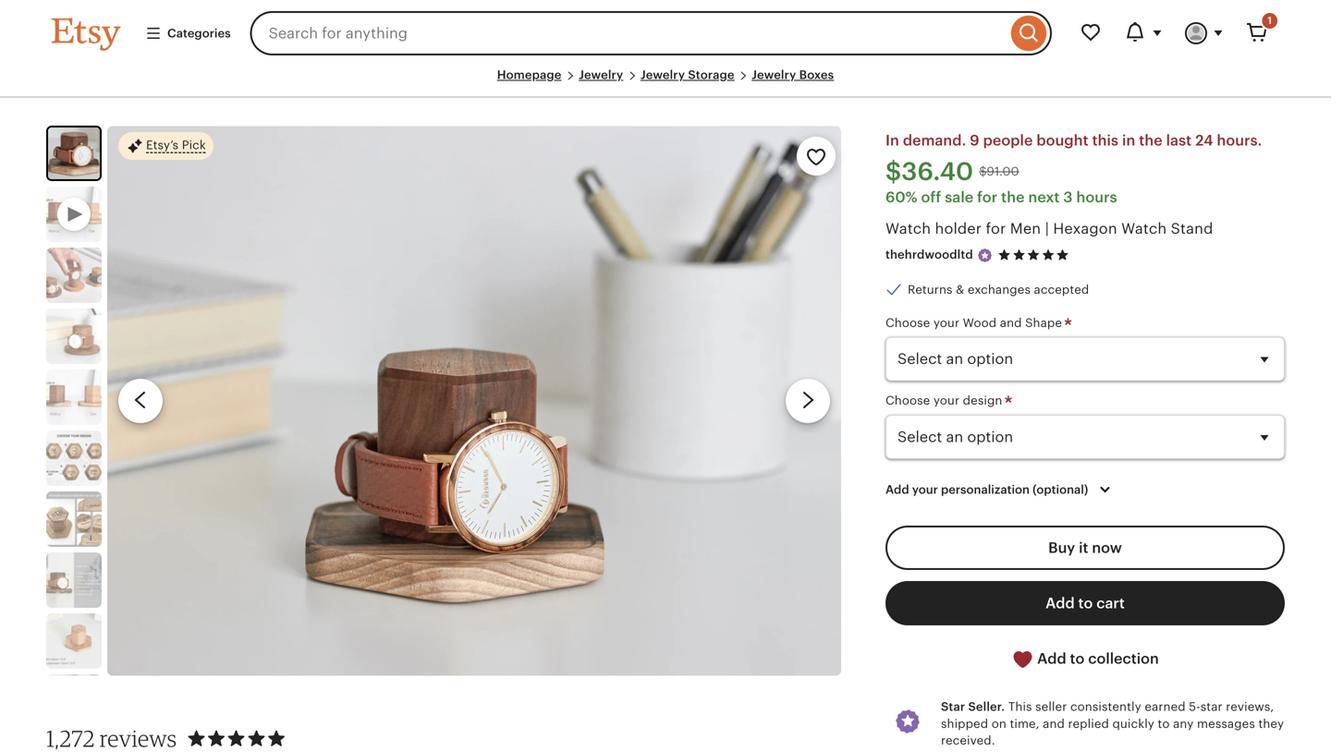 Task type: describe. For each thing, give the bounding box(es) containing it.
this
[[1093, 132, 1119, 149]]

received.
[[942, 734, 996, 748]]

choose for choose your wood and shape
[[886, 316, 931, 330]]

0 horizontal spatial and
[[1000, 316, 1022, 330]]

add your personalization (optional)
[[886, 483, 1089, 497]]

|
[[1046, 220, 1050, 237]]

none search field inside categories banner
[[250, 11, 1052, 55]]

accepted
[[1034, 283, 1090, 297]]

homepage link
[[497, 68, 562, 82]]

this
[[1009, 701, 1033, 715]]

60%
[[886, 189, 918, 206]]

men
[[1011, 220, 1042, 237]]

0 vertical spatial for
[[978, 189, 998, 206]]

jewelry boxes link
[[752, 68, 834, 82]]

hexagon watch stand made from wood image
[[46, 248, 102, 304]]

time,
[[1010, 718, 1040, 731]]

watch holder for men hexagon watch stand image 7 image
[[46, 553, 102, 609]]

last
[[1167, 132, 1192, 149]]

2 watch from the left
[[1122, 220, 1167, 237]]

etsy's pick button
[[118, 132, 214, 161]]

0 vertical spatial the
[[1140, 132, 1163, 149]]

buy it now button
[[886, 526, 1286, 571]]

24
[[1196, 132, 1214, 149]]

jewelry storage link
[[641, 68, 735, 82]]

menu bar containing homepage
[[52, 67, 1280, 98]]

returns & exchanges accepted
[[908, 283, 1090, 297]]

star_seller image
[[977, 247, 994, 264]]

in
[[1123, 132, 1136, 149]]

stand
[[1171, 220, 1214, 237]]

people
[[984, 132, 1033, 149]]

hours.
[[1218, 132, 1263, 149]]

categories
[[167, 26, 231, 40]]

choose for choose your design
[[886, 394, 931, 408]]

your for personalization
[[913, 483, 939, 497]]

thehrdwoodltd link
[[886, 248, 974, 262]]

60% off sale for the next 3 hours
[[886, 189, 1118, 206]]

on
[[992, 718, 1007, 731]]

add to cart button
[[886, 582, 1286, 626]]

star
[[942, 701, 966, 715]]

Search for anything text field
[[250, 11, 1007, 55]]

add to cart
[[1046, 596, 1125, 612]]

jewelry boxes
[[752, 68, 834, 82]]

reviews,
[[1227, 701, 1275, 715]]

3
[[1064, 189, 1073, 206]]

add for add to cart
[[1046, 596, 1075, 612]]

in demand. 9 people bought this in the last 24 hours.
[[886, 132, 1263, 149]]

add for add your personalization (optional)
[[886, 483, 910, 497]]

pick
[[182, 138, 206, 152]]

and inside this seller consistently earned 5-star reviews, shipped on time, and replied quickly to any messages they received.
[[1043, 718, 1065, 731]]

(optional)
[[1033, 483, 1089, 497]]

add to collection
[[1034, 651, 1160, 668]]

watch holder for men made of oak or walnut image
[[46, 370, 102, 426]]

now
[[1093, 540, 1123, 557]]

9
[[970, 132, 980, 149]]

5-
[[1190, 701, 1201, 715]]

add for add to collection
[[1038, 651, 1067, 668]]

choose your design
[[886, 394, 1006, 408]]

hours
[[1077, 189, 1118, 206]]

hexagon watch stand handmade image
[[46, 614, 102, 670]]

add your personalization (optional) button
[[872, 471, 1130, 510]]

it
[[1079, 540, 1089, 557]]

bought
[[1037, 132, 1089, 149]]

jewelry for jewelry boxes
[[752, 68, 797, 82]]

categories banner
[[18, 0, 1313, 67]]



Task type: locate. For each thing, give the bounding box(es) containing it.
choose down returns
[[886, 316, 931, 330]]

quickly
[[1113, 718, 1155, 731]]

seller.
[[969, 701, 1006, 715]]

0 horizontal spatial the
[[1002, 189, 1025, 206]]

1 jewelry from the left
[[579, 68, 624, 82]]

your left design
[[934, 394, 960, 408]]

they
[[1259, 718, 1285, 731]]

watch holder for men hexagon watch stand image 6 image
[[46, 492, 102, 548]]

$36.40
[[886, 157, 974, 186]]

seller
[[1036, 701, 1068, 715]]

1 horizontal spatial the
[[1140, 132, 1163, 149]]

any
[[1174, 718, 1194, 731]]

for up star_seller image
[[986, 220, 1007, 237]]

buy
[[1049, 540, 1076, 557]]

add
[[886, 483, 910, 497], [1046, 596, 1075, 612], [1038, 651, 1067, 668]]

to inside button
[[1071, 651, 1085, 668]]

0 vertical spatial your
[[934, 316, 960, 330]]

to inside button
[[1079, 596, 1093, 612]]

for down $91.00 on the top right of the page
[[978, 189, 998, 206]]

your for design
[[934, 394, 960, 408]]

messages
[[1198, 718, 1256, 731]]

2 vertical spatial your
[[913, 483, 939, 497]]

shape
[[1026, 316, 1063, 330]]

thehrdwoodltd
[[886, 248, 974, 262]]

to down earned at right bottom
[[1158, 718, 1170, 731]]

off
[[922, 189, 942, 206]]

1 vertical spatial to
[[1071, 651, 1085, 668]]

jewelry down categories banner
[[641, 68, 685, 82]]

next
[[1029, 189, 1060, 206]]

$91.00
[[980, 165, 1020, 179]]

add left cart
[[1046, 596, 1075, 612]]

boxes
[[800, 68, 834, 82]]

1 horizontal spatial and
[[1043, 718, 1065, 731]]

add to collection button
[[886, 637, 1286, 683]]

add inside button
[[1046, 596, 1075, 612]]

sale
[[945, 189, 974, 206]]

1 vertical spatial the
[[1002, 189, 1025, 206]]

and down seller
[[1043, 718, 1065, 731]]

returns
[[908, 283, 953, 297]]

your
[[934, 316, 960, 330], [934, 394, 960, 408], [913, 483, 939, 497]]

replied
[[1069, 718, 1110, 731]]

cylinder watch stand made of wood image
[[46, 309, 102, 365]]

and right wood
[[1000, 316, 1022, 330]]

jewelry link
[[579, 68, 624, 82]]

1 horizontal spatial watch holder for men hexagon watch stand image 1 image
[[107, 126, 842, 676]]

menu bar
[[52, 67, 1280, 98]]

1
[[1268, 15, 1273, 26]]

jewelry for jewelry storage
[[641, 68, 685, 82]]

add inside button
[[1038, 651, 1067, 668]]

0 vertical spatial and
[[1000, 316, 1022, 330]]

design
[[963, 394, 1003, 408]]

your for wood
[[934, 316, 960, 330]]

and
[[1000, 316, 1022, 330], [1043, 718, 1065, 731]]

1 horizontal spatial jewelry
[[641, 68, 685, 82]]

1 vertical spatial your
[[934, 394, 960, 408]]

categories button
[[131, 17, 245, 50]]

2 vertical spatial add
[[1038, 651, 1067, 668]]

etsy's
[[146, 138, 179, 152]]

None search field
[[250, 11, 1052, 55]]

to
[[1079, 596, 1093, 612], [1071, 651, 1085, 668], [1158, 718, 1170, 731]]

1 horizontal spatial watch
[[1122, 220, 1167, 237]]

1 choose from the top
[[886, 316, 931, 330]]

the
[[1140, 132, 1163, 149], [1002, 189, 1025, 206]]

2 vertical spatial to
[[1158, 718, 1170, 731]]

choose left design
[[886, 394, 931, 408]]

add inside dropdown button
[[886, 483, 910, 497]]

star seller.
[[942, 701, 1006, 715]]

to inside this seller consistently earned 5-star reviews, shipped on time, and replied quickly to any messages they received.
[[1158, 718, 1170, 731]]

etsy's pick
[[146, 138, 206, 152]]

hexagon
[[1054, 220, 1118, 237]]

0 vertical spatial choose
[[886, 316, 931, 330]]

cart
[[1097, 596, 1125, 612]]

jewelry storage
[[641, 68, 735, 82]]

2 choose from the top
[[886, 394, 931, 408]]

watch
[[886, 220, 931, 237], [1122, 220, 1167, 237]]

0 horizontal spatial watch holder for men hexagon watch stand image 1 image
[[48, 128, 100, 180]]

for
[[978, 189, 998, 206], [986, 220, 1007, 237]]

jewelry down search for anything text field
[[579, 68, 624, 82]]

&
[[956, 283, 965, 297]]

1 link
[[1236, 11, 1280, 55]]

1 watch from the left
[[886, 220, 931, 237]]

1 vertical spatial for
[[986, 220, 1007, 237]]

1 vertical spatial add
[[1046, 596, 1075, 612]]

add left personalization
[[886, 483, 910, 497]]

jewelry left boxes
[[752, 68, 797, 82]]

add up seller
[[1038, 651, 1067, 668]]

consistently
[[1071, 701, 1142, 715]]

buy it now
[[1049, 540, 1123, 557]]

watch left stand
[[1122, 220, 1167, 237]]

to left collection
[[1071, 651, 1085, 668]]

choose
[[886, 316, 931, 330], [886, 394, 931, 408]]

1 vertical spatial and
[[1043, 718, 1065, 731]]

homepage
[[497, 68, 562, 82]]

your inside add your personalization (optional) dropdown button
[[913, 483, 939, 497]]

0 vertical spatial to
[[1079, 596, 1093, 612]]

personalization
[[941, 483, 1030, 497]]

0 vertical spatial add
[[886, 483, 910, 497]]

jewelry
[[579, 68, 624, 82], [641, 68, 685, 82], [752, 68, 797, 82]]

wood
[[963, 316, 997, 330]]

0 horizontal spatial watch
[[886, 220, 931, 237]]

jewelry for jewelry link
[[579, 68, 624, 82]]

exchanges
[[968, 283, 1031, 297]]

the down $91.00 on the top right of the page
[[1002, 189, 1025, 206]]

0 horizontal spatial jewelry
[[579, 68, 624, 82]]

holder
[[936, 220, 982, 237]]

to for cart
[[1079, 596, 1093, 612]]

watch holder for men | hexagon watch stand
[[886, 220, 1214, 237]]

the right in
[[1140, 132, 1163, 149]]

collection
[[1089, 651, 1160, 668]]

shipped
[[942, 718, 989, 731]]

3 jewelry from the left
[[752, 68, 797, 82]]

star
[[1201, 701, 1223, 715]]

in
[[886, 132, 900, 149]]

choose your wood and shape
[[886, 316, 1066, 330]]

watch down 60%
[[886, 220, 931, 237]]

1 vertical spatial choose
[[886, 394, 931, 408]]

to for collection
[[1071, 651, 1085, 668]]

your left wood
[[934, 316, 960, 330]]

your left personalization
[[913, 483, 939, 497]]

$36.40 $91.00
[[886, 157, 1020, 186]]

earned
[[1145, 701, 1186, 715]]

to left cart
[[1079, 596, 1093, 612]]

this seller consistently earned 5-star reviews, shipped on time, and replied quickly to any messages they received.
[[942, 701, 1285, 748]]

2 jewelry from the left
[[641, 68, 685, 82]]

hexagon watch stand handcrafted image
[[46, 431, 102, 487]]

2 horizontal spatial jewelry
[[752, 68, 797, 82]]

demand.
[[903, 132, 967, 149]]

watch holder for men hexagon watch stand image 1 image
[[107, 126, 842, 676], [48, 128, 100, 180]]

storage
[[688, 68, 735, 82]]



Task type: vqa. For each thing, say whether or not it's contained in the screenshot.
the middle to
yes



